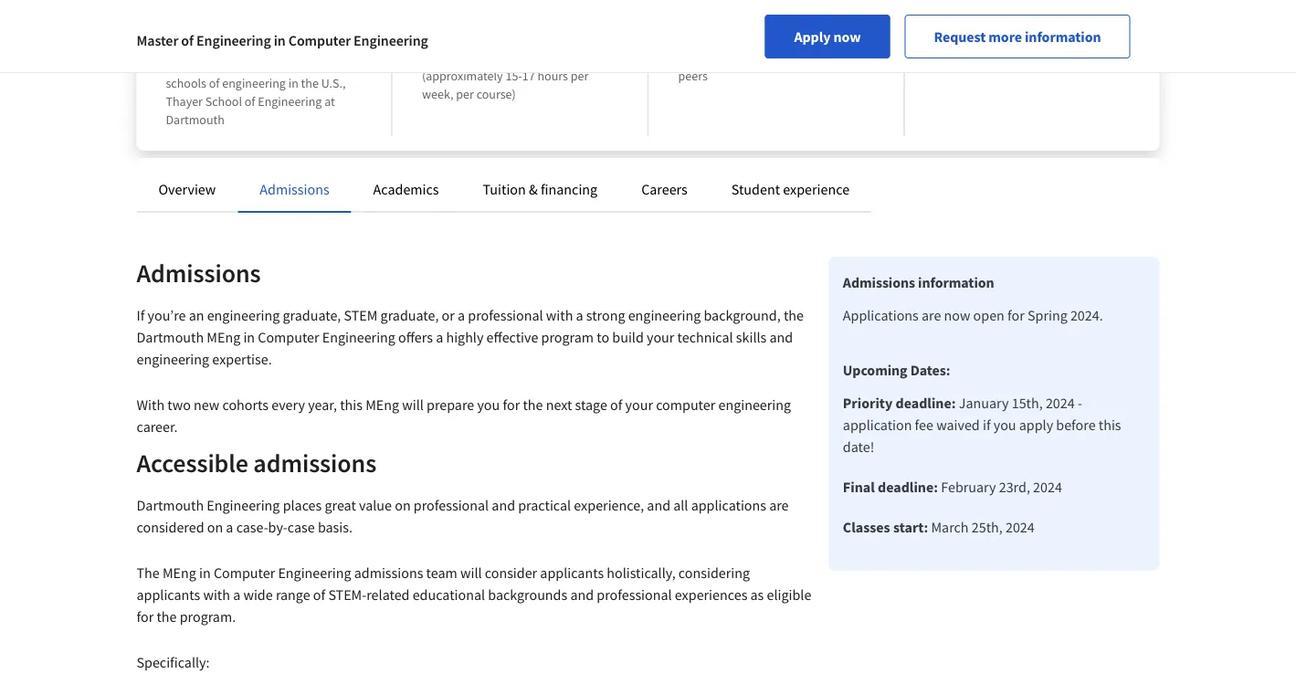 Task type: locate. For each thing, give the bounding box(es) containing it.
cohorts
[[222, 396, 269, 414]]

0 horizontal spatial information
[[918, 273, 995, 291]]

1 horizontal spatial information
[[1025, 27, 1102, 46]]

1 vertical spatial you
[[477, 396, 500, 414]]

0 vertical spatial you
[[1043, 31, 1063, 48]]

0 vertical spatial meng
[[207, 328, 241, 346]]

an
[[205, 6, 225, 29], [189, 306, 204, 324]]

from
[[166, 57, 194, 73]]

on up needs
[[545, 31, 559, 48]]

and inside if you're an engineering graduate, stem graduate, or a professional with a strong engineering background, the dartmouth meng in computer engineering offers a highly effective program to build your technical skills and engineering expertise.
[[770, 328, 793, 346]]

(approximately
[[422, 68, 503, 84]]

engineering inside earn an ivy league degree from one of the first professional schools of engineering in the u.s., thayer school of engineering at dartmouth
[[258, 93, 322, 110]]

computer up expertise.
[[258, 328, 319, 346]]

consider
[[485, 564, 537, 582]]

0 horizontal spatial with
[[203, 586, 230, 604]]

deadline: for final
[[878, 478, 939, 496]]

dartmouth
[[166, 111, 225, 128], [137, 328, 204, 346], [137, 496, 204, 514]]

engineering down skills
[[719, 396, 791, 414]]

in up expertise.
[[243, 328, 255, 346]]

0 vertical spatial per
[[1112, 31, 1130, 48]]

this inside january 15th, 2024 - application fee waived if you apply before this date!
[[1099, 416, 1122, 434]]

professional down the 'holistically,'
[[597, 586, 672, 604]]

lecture
[[678, 31, 719, 48]]

engineering
[[222, 75, 286, 91], [207, 306, 280, 324], [628, 306, 701, 324], [137, 350, 209, 368], [719, 396, 791, 414]]

your right the build
[[647, 328, 675, 346]]

dartmouth down the you're
[[137, 328, 204, 346]]

engineering inside the meng in computer engineering admissions team will consider applicants holistically, considering applicants with a wide range of stem-related educational backgrounds and professional experiences as eligible for the program.
[[278, 564, 351, 582]]

2 vertical spatial you
[[994, 416, 1017, 434]]

deadline: for priority
[[896, 394, 956, 412]]

an left ivy at the top of the page
[[205, 6, 225, 29]]

you're
[[148, 306, 186, 324]]

dartmouth inside earn an ivy league degree from one of the first professional schools of engineering in the u.s., thayer school of engineering at dartmouth
[[166, 111, 225, 128]]

0 vertical spatial admissions
[[253, 447, 377, 479]]

2024 left -
[[1046, 394, 1075, 412]]

you right if
[[994, 416, 1017, 434]]

application
[[843, 416, 912, 434]]

1 vertical spatial meng
[[366, 396, 399, 414]]

term
[[935, 49, 960, 66]]

2024 right 23rd,
[[1034, 478, 1063, 496]]

2 horizontal spatial meng
[[366, 396, 399, 414]]

a inside dartmouth engineering places great value on professional and practical experience, and all applications are considered on a case-by-case basis.
[[226, 518, 233, 536]]

request
[[934, 27, 986, 46]]

the
[[137, 564, 160, 582]]

your up 17
[[525, 49, 549, 66]]

-
[[1078, 394, 1083, 412]]

1 vertical spatial applicants
[[137, 586, 200, 604]]

graduate, up offers
[[381, 306, 439, 324]]

apply now button
[[765, 15, 890, 58]]

that
[[473, 49, 495, 66]]

meng up expertise.
[[207, 328, 241, 346]]

dartmouth engineering places great value on professional and practical experience, and all applications are considered on a case-by-case basis.
[[137, 496, 789, 536]]

per right enroll at the right top of the page
[[1112, 31, 1130, 48]]

1 horizontal spatial now
[[944, 306, 971, 324]]

stem
[[344, 306, 378, 324]]

applications
[[691, 496, 767, 514]]

of right stage
[[610, 396, 623, 414]]

per down needs
[[571, 68, 589, 84]]

a left the wide
[[233, 586, 241, 604]]

2 vertical spatial per
[[456, 86, 474, 102]]

2 horizontal spatial with
[[764, 49, 788, 66]]

deadline: up start:
[[878, 478, 939, 496]]

projects,
[[815, 31, 861, 48]]

classes
[[843, 518, 891, 536]]

0 horizontal spatial this
[[340, 396, 363, 414]]

1 vertical spatial 2024
[[1034, 478, 1063, 496]]

dartmouth up considered
[[137, 496, 204, 514]]

admissions up related
[[354, 564, 423, 582]]

2 vertical spatial computer
[[214, 564, 275, 582]]

1 vertical spatial will
[[460, 564, 482, 582]]

0 horizontal spatial graduate,
[[283, 306, 341, 324]]

program left to
[[541, 328, 594, 346]]

professional inside earn an ivy league degree from one of the first professional schools of engineering in the u.s., thayer school of engineering at dartmouth
[[276, 57, 342, 73]]

you down cost
[[1043, 31, 1063, 48]]

if
[[137, 306, 145, 324]]

&
[[529, 180, 538, 198]]

engineering
[[196, 31, 271, 49], [354, 31, 428, 49], [258, 93, 322, 110], [322, 328, 396, 346], [207, 496, 280, 514], [278, 564, 351, 582]]

with
[[764, 49, 788, 66], [546, 306, 573, 324], [203, 586, 230, 604]]

1 horizontal spatial with
[[546, 306, 573, 324]]

0 vertical spatial now
[[834, 27, 861, 46]]

in
[[274, 31, 286, 49], [1099, 31, 1109, 48], [288, 75, 299, 91], [243, 328, 255, 346], [199, 564, 211, 582]]

graduate,
[[283, 306, 341, 324], [381, 306, 439, 324]]

dartmouth down thayer
[[166, 111, 225, 128]]

and
[[678, 49, 699, 66], [850, 49, 871, 66], [770, 328, 793, 346], [492, 496, 515, 514], [647, 496, 671, 514], [571, 586, 594, 604]]

the left program.
[[157, 608, 177, 626]]

will right team
[[460, 564, 482, 582]]

0 vertical spatial this
[[340, 396, 363, 414]]

this right before
[[1099, 416, 1122, 434]]

0 vertical spatial program
[[497, 31, 543, 48]]

program inside if you're an engineering graduate, stem graduate, or a professional with a strong engineering background, the dartmouth meng in computer engineering offers a highly effective program to build your technical skills and engineering expertise.
[[541, 328, 594, 346]]

computer
[[289, 31, 351, 49], [258, 328, 319, 346], [214, 564, 275, 582]]

the right background,
[[784, 306, 804, 324]]

1 horizontal spatial graduate,
[[381, 306, 439, 324]]

engineering down stem
[[322, 328, 396, 346]]

1 horizontal spatial per
[[571, 68, 589, 84]]

apply now
[[794, 27, 861, 46]]

engineering inside if you're an engineering graduate, stem graduate, or a professional with a strong engineering background, the dartmouth meng in computer engineering offers a highly effective program to build your technical skills and engineering expertise.
[[322, 328, 396, 346]]

in left u.s.,
[[288, 75, 299, 91]]

your left computer
[[626, 396, 653, 414]]

1 vertical spatial with
[[546, 306, 573, 324]]

1 vertical spatial an
[[189, 306, 204, 324]]

2 vertical spatial meng
[[163, 564, 196, 582]]

will inside the meng in computer engineering admissions team will consider applicants holistically, considering applicants with a wide range of stem-related educational backgrounds and professional experiences as eligible for the program.
[[460, 564, 482, 582]]

0 vertical spatial applicants
[[540, 564, 604, 582]]

in inside earn an ivy league degree from one of the first professional schools of engineering in the u.s., thayer school of engineering at dartmouth
[[288, 75, 299, 91]]

with up program.
[[203, 586, 230, 604]]

1 vertical spatial your
[[647, 328, 675, 346]]

2024 inside january 15th, 2024 - application fee waived if you apply before this date!
[[1046, 394, 1075, 412]]

request more information
[[934, 27, 1102, 46]]

graduate, left stem
[[283, 306, 341, 324]]

0 horizontal spatial an
[[189, 306, 204, 324]]

0 vertical spatial dartmouth
[[166, 111, 225, 128]]

tuition & financing
[[483, 180, 598, 198]]

a down or
[[436, 328, 443, 346]]

the left u.s.,
[[301, 75, 319, 91]]

now right apply
[[834, 27, 861, 46]]

for inside $44,100 total cost pay only for courses you enroll in per term ($4,900 each)
[[982, 31, 997, 48]]

professional up effective
[[468, 306, 543, 324]]

applicants
[[540, 564, 604, 582], [137, 586, 200, 604]]

1 horizontal spatial you
[[994, 416, 1017, 434]]

2 vertical spatial with
[[203, 586, 230, 604]]

engineering up range
[[278, 564, 351, 582]]

25th,
[[972, 518, 1003, 536]]

for right 'open'
[[1008, 306, 1025, 324]]

the left the first
[[232, 57, 250, 73]]

degree
[[166, 32, 219, 54]]

for left next
[[503, 396, 520, 414]]

two
[[168, 396, 191, 414]]

tuition
[[483, 180, 526, 198]]

peers
[[678, 68, 708, 84]]

on up "instructors"
[[799, 31, 813, 48]]

every
[[272, 396, 305, 414]]

1 vertical spatial admissions
[[354, 564, 423, 582]]

career.
[[137, 418, 178, 436]]

of down earn
[[181, 31, 194, 49]]

2024
[[1046, 394, 1075, 412], [1034, 478, 1063, 496], [1006, 518, 1035, 536]]

per down (approximately
[[456, 86, 474, 102]]

1 horizontal spatial an
[[205, 6, 225, 29]]

program.
[[180, 608, 236, 626]]

applicants up backgrounds
[[540, 564, 604, 582]]

professional up team
[[414, 496, 489, 514]]

of right range
[[313, 586, 325, 604]]

2 horizontal spatial per
[[1112, 31, 1130, 48]]

engineering up the case-
[[207, 496, 280, 514]]

videos,
[[721, 31, 759, 48]]

2 horizontal spatial you
[[1043, 31, 1063, 48]]

next
[[546, 396, 572, 414]]

value
[[359, 496, 392, 514]]

engineering left at
[[258, 93, 322, 110]]

january
[[959, 394, 1009, 412]]

apply
[[794, 27, 831, 46]]

0 horizontal spatial now
[[834, 27, 861, 46]]

a inside the meng in computer engineering admissions team will consider applicants holistically, considering applicants with a wide range of stem-related educational backgrounds and professional experiences as eligible for the program.
[[233, 586, 241, 604]]

classes start: march 25th, 2024
[[843, 518, 1035, 536]]

computer down league
[[289, 31, 351, 49]]

engineering down the first
[[222, 75, 286, 91]]

the
[[477, 31, 494, 48], [562, 31, 579, 48], [232, 57, 250, 73], [301, 75, 319, 91], [784, 306, 804, 324], [523, 396, 543, 414], [157, 608, 177, 626]]

deadline: up fee
[[896, 394, 956, 412]]

stage
[[575, 396, 608, 414]]

on inside complete the program on the schedule that suits your needs (approximately 15-17 hours per week, per course)
[[545, 31, 559, 48]]

and left all
[[647, 496, 671, 514]]

1 vertical spatial program
[[541, 328, 594, 346]]

1 vertical spatial deadline:
[[878, 478, 939, 496]]

1 vertical spatial are
[[770, 496, 789, 514]]

in up program.
[[199, 564, 211, 582]]

connection
[[702, 49, 762, 66]]

0 vertical spatial 2024
[[1046, 394, 1075, 412]]

engineering up the build
[[628, 306, 701, 324]]

master
[[137, 31, 178, 49]]

0 horizontal spatial are
[[770, 496, 789, 514]]

computer up the wide
[[214, 564, 275, 582]]

an right the you're
[[189, 306, 204, 324]]

courses
[[1000, 31, 1041, 48]]

careers link
[[642, 180, 688, 198]]

1 vertical spatial computer
[[258, 328, 319, 346]]

1 horizontal spatial meng
[[207, 328, 241, 346]]

1 vertical spatial this
[[1099, 416, 1122, 434]]

will left "prepare"
[[402, 396, 424, 414]]

are right applications
[[770, 496, 789, 514]]

of inside the with two new cohorts every year, this meng will prepare you for the next stage of your computer engineering career.
[[610, 396, 623, 414]]

admissions inside the meng in computer engineering admissions team will consider applicants holistically, considering applicants with a wide range of stem-related educational backgrounds and professional experiences as eligible for the program.
[[354, 564, 423, 582]]

you inside $44,100 total cost pay only for courses you enroll in per term ($4,900 each)
[[1043, 31, 1063, 48]]

meng
[[207, 328, 241, 346], [366, 396, 399, 414], [163, 564, 196, 582]]

applications
[[843, 306, 919, 324]]

2 vertical spatial your
[[626, 396, 653, 414]]

meng right the
[[163, 564, 196, 582]]

with down hands-
[[764, 49, 788, 66]]

of right the one
[[219, 57, 230, 73]]

case-
[[236, 518, 268, 536]]

for up ($4,900
[[982, 31, 997, 48]]

now left 'open'
[[944, 306, 971, 324]]

2 vertical spatial dartmouth
[[137, 496, 204, 514]]

with left strong
[[546, 306, 573, 324]]

2024 for final deadline: february 23rd, 2024
[[1034, 478, 1063, 496]]

a left the case-
[[226, 518, 233, 536]]

in right enroll at the right top of the page
[[1099, 31, 1109, 48]]

admissions up places
[[253, 447, 377, 479]]

new
[[194, 396, 220, 414]]

1 horizontal spatial are
[[922, 306, 941, 324]]

are down 'admissions information'
[[922, 306, 941, 324]]

professional up u.s.,
[[276, 57, 342, 73]]

1 horizontal spatial will
[[460, 564, 482, 582]]

admissions link
[[260, 180, 329, 198]]

and right skills
[[770, 328, 793, 346]]

0 vertical spatial an
[[205, 6, 225, 29]]

1 vertical spatial information
[[918, 273, 995, 291]]

the up "that"
[[477, 31, 494, 48]]

and up the "peers"
[[678, 49, 699, 66]]

1 horizontal spatial applicants
[[540, 564, 604, 582]]

now inside button
[[834, 27, 861, 46]]

for down the
[[137, 608, 154, 626]]

0 vertical spatial are
[[922, 306, 941, 324]]

0 vertical spatial deadline:
[[896, 394, 956, 412]]

0 horizontal spatial meng
[[163, 564, 196, 582]]

the left next
[[523, 396, 543, 414]]

0 vertical spatial your
[[525, 49, 549, 66]]

0 vertical spatial information
[[1025, 27, 1102, 46]]

23rd,
[[999, 478, 1031, 496]]

program up suits
[[497, 31, 543, 48]]

2 vertical spatial 2024
[[1006, 518, 1035, 536]]

1 vertical spatial dartmouth
[[137, 328, 204, 346]]

applicants down the
[[137, 586, 200, 604]]

u.s.,
[[321, 75, 346, 91]]

prepare
[[427, 396, 474, 414]]

considering
[[679, 564, 750, 582]]

1 horizontal spatial this
[[1099, 416, 1122, 434]]

case
[[288, 518, 315, 536]]

2024 right 25th,
[[1006, 518, 1035, 536]]

and right backgrounds
[[571, 586, 594, 604]]

request more information button
[[905, 15, 1131, 58]]

february
[[941, 478, 996, 496]]

0 vertical spatial with
[[764, 49, 788, 66]]

0 horizontal spatial will
[[402, 396, 424, 414]]

15th,
[[1012, 394, 1043, 412]]

0 vertical spatial will
[[402, 396, 424, 414]]

you right "prepare"
[[477, 396, 500, 414]]

0 horizontal spatial you
[[477, 396, 500, 414]]

your inside complete the program on the schedule that suits your needs (approximately 15-17 hours per week, per course)
[[525, 49, 549, 66]]

this right year,
[[340, 396, 363, 414]]

in inside the meng in computer engineering admissions team will consider applicants holistically, considering applicants with a wide range of stem-related educational backgrounds and professional experiences as eligible for the program.
[[199, 564, 211, 582]]

meng right year,
[[366, 396, 399, 414]]

final deadline: february 23rd, 2024
[[843, 478, 1063, 496]]



Task type: vqa. For each thing, say whether or not it's contained in the screenshot.
3
no



Task type: describe. For each thing, give the bounding box(es) containing it.
your inside the with two new cohorts every year, this meng will prepare you for the next stage of your computer engineering career.
[[626, 396, 653, 414]]

range
[[276, 586, 310, 604]]

of down the one
[[209, 75, 220, 91]]

only
[[956, 31, 980, 48]]

a right or
[[458, 306, 465, 324]]

eligible
[[767, 586, 812, 604]]

computer inside the meng in computer engineering admissions team will consider applicants holistically, considering applicants with a wide range of stem-related educational backgrounds and professional experiences as eligible for the program.
[[214, 564, 275, 582]]

with
[[137, 396, 165, 414]]

january 15th, 2024 - application fee waived if you apply before this date!
[[843, 394, 1122, 456]]

per inside $44,100 total cost pay only for courses you enroll in per term ($4,900 each)
[[1112, 31, 1130, 48]]

the inside the with two new cohorts every year, this meng will prepare you for the next stage of your computer engineering career.
[[523, 396, 543, 414]]

computer inside if you're an engineering graduate, stem graduate, or a professional with a strong engineering background, the dartmouth meng in computer engineering offers a highly effective program to build your technical skills and engineering expertise.
[[258, 328, 319, 346]]

careers
[[642, 180, 688, 198]]

week,
[[422, 86, 454, 102]]

on inside 100% online lecture videos, hands-on projects, and connection with instructors and peers
[[799, 31, 813, 48]]

admissions information
[[843, 273, 995, 291]]

enroll
[[1066, 31, 1097, 48]]

strong
[[586, 306, 625, 324]]

professional inside the meng in computer engineering admissions team will consider applicants holistically, considering applicants with a wide range of stem-related educational backgrounds and professional experiences as eligible for the program.
[[597, 586, 672, 604]]

you inside january 15th, 2024 - application fee waived if you apply before this date!
[[994, 416, 1017, 434]]

meng inside the with two new cohorts every year, this meng will prepare you for the next stage of your computer engineering career.
[[366, 396, 399, 414]]

one
[[196, 57, 217, 73]]

with inside the meng in computer engineering admissions team will consider applicants holistically, considering applicants with a wide range of stem-related educational backgrounds and professional experiences as eligible for the program.
[[203, 586, 230, 604]]

holistically,
[[607, 564, 676, 582]]

before
[[1057, 416, 1096, 434]]

with inside if you're an engineering graduate, stem graduate, or a professional with a strong engineering background, the dartmouth meng in computer engineering offers a highly effective program to build your technical skills and engineering expertise.
[[546, 306, 573, 324]]

1 vertical spatial now
[[944, 306, 971, 324]]

experiences
[[675, 586, 748, 604]]

academics link
[[373, 180, 439, 198]]

professional inside dartmouth engineering places great value on professional and practical experience, and all applications are considered on a case-by-case basis.
[[414, 496, 489, 514]]

places
[[283, 496, 322, 514]]

or
[[442, 306, 455, 324]]

apply
[[1020, 416, 1054, 434]]

2024 for classes start: march 25th, 2024
[[1006, 518, 1035, 536]]

0 vertical spatial computer
[[289, 31, 351, 49]]

wide
[[243, 586, 273, 604]]

professional inside if you're an engineering graduate, stem graduate, or a professional with a strong engineering background, the dartmouth meng in computer engineering offers a highly effective program to build your technical skills and engineering expertise.
[[468, 306, 543, 324]]

if
[[983, 416, 991, 434]]

computer
[[656, 396, 716, 414]]

specifically:
[[137, 653, 213, 672]]

the meng in computer engineering admissions team will consider applicants holistically, considering applicants with a wide range of stem-related educational backgrounds and professional experiences as eligible for the program.
[[137, 564, 812, 626]]

your inside if you're an engineering graduate, stem graduate, or a professional with a strong engineering background, the dartmouth meng in computer engineering offers a highly effective program to build your technical skills and engineering expertise.
[[647, 328, 675, 346]]

with inside 100% online lecture videos, hands-on projects, and connection with instructors and peers
[[764, 49, 788, 66]]

in down league
[[274, 31, 286, 49]]

needs
[[552, 49, 584, 66]]

pay
[[935, 31, 954, 48]]

start:
[[894, 518, 929, 536]]

course)
[[477, 86, 516, 102]]

are inside dartmouth engineering places great value on professional and practical experience, and all applications are considered on a case-by-case basis.
[[770, 496, 789, 514]]

by-
[[268, 518, 288, 536]]

academics
[[373, 180, 439, 198]]

basis.
[[318, 518, 353, 536]]

17
[[522, 68, 535, 84]]

suits
[[497, 49, 522, 66]]

tuition & financing link
[[483, 180, 598, 198]]

on right value
[[395, 496, 411, 514]]

engineering down ivy at the top of the page
[[196, 31, 271, 49]]

an inside if you're an engineering graduate, stem graduate, or a professional with a strong engineering background, the dartmouth meng in computer engineering offers a highly effective program to build your technical skills and engineering expertise.
[[189, 306, 204, 324]]

thayer
[[166, 93, 203, 110]]

program inside complete the program on the schedule that suits your needs (approximately 15-17 hours per week, per course)
[[497, 31, 543, 48]]

earn
[[166, 6, 202, 29]]

more
[[989, 27, 1022, 46]]

0 horizontal spatial per
[[456, 86, 474, 102]]

all
[[674, 496, 688, 514]]

at
[[325, 93, 335, 110]]

spring
[[1028, 306, 1068, 324]]

the up needs
[[562, 31, 579, 48]]

an inside earn an ivy league degree from one of the first professional schools of engineering in the u.s., thayer school of engineering at dartmouth
[[205, 6, 225, 29]]

financing
[[541, 180, 598, 198]]

practical
[[518, 496, 571, 514]]

accessible
[[137, 447, 248, 479]]

engineering down the you're
[[137, 350, 209, 368]]

1 graduate, from the left
[[283, 306, 341, 324]]

2 graduate, from the left
[[381, 306, 439, 324]]

total
[[999, 6, 1035, 29]]

of right school at top left
[[245, 93, 255, 110]]

engineering inside earn an ivy league degree from one of the first professional schools of engineering in the u.s., thayer school of engineering at dartmouth
[[222, 75, 286, 91]]

15-
[[506, 68, 522, 84]]

of inside the meng in computer engineering admissions team will consider applicants holistically, considering applicants with a wide range of stem-related educational backgrounds and professional experiences as eligible for the program.
[[313, 586, 325, 604]]

highly
[[446, 328, 484, 346]]

overview link
[[159, 180, 216, 198]]

dartmouth inside if you're an engineering graduate, stem graduate, or a professional with a strong engineering background, the dartmouth meng in computer engineering offers a highly effective program to build your technical skills and engineering expertise.
[[137, 328, 204, 346]]

build
[[613, 328, 644, 346]]

applications are now open for spring 2024.
[[843, 306, 1104, 324]]

master of engineering in computer engineering
[[137, 31, 428, 49]]

cost
[[1039, 6, 1070, 29]]

as
[[751, 586, 764, 604]]

meng inside the meng in computer engineering admissions team will consider applicants holistically, considering applicants with a wide range of stem-related educational backgrounds and professional experiences as eligible for the program.
[[163, 564, 196, 582]]

engineering up the "week,"
[[354, 31, 428, 49]]

$44,100
[[935, 6, 995, 29]]

instructors
[[790, 49, 848, 66]]

and inside the meng in computer engineering admissions team will consider applicants holistically, considering applicants with a wide range of stem-related educational backgrounds and professional experiences as eligible for the program.
[[571, 586, 594, 604]]

team
[[426, 564, 458, 582]]

($4,900
[[963, 49, 1002, 66]]

the inside if you're an engineering graduate, stem graduate, or a professional with a strong engineering background, the dartmouth meng in computer engineering offers a highly effective program to build your technical skills and engineering expertise.
[[784, 306, 804, 324]]

related
[[367, 586, 410, 604]]

fee
[[915, 416, 934, 434]]

with two new cohorts every year, this meng will prepare you for the next stage of your computer engineering career.
[[137, 396, 791, 436]]

and down projects,
[[850, 49, 871, 66]]

considered
[[137, 518, 204, 536]]

backgrounds
[[488, 586, 568, 604]]

in inside if you're an engineering graduate, stem graduate, or a professional with a strong engineering background, the dartmouth meng in computer engineering offers a highly effective program to build your technical skills and engineering expertise.
[[243, 328, 255, 346]]

upcoming
[[843, 361, 908, 379]]

online
[[725, 6, 774, 29]]

2024.
[[1071, 306, 1104, 324]]

offers
[[399, 328, 433, 346]]

complete the program on the schedule that suits your needs (approximately 15-17 hours per week, per course)
[[422, 31, 589, 102]]

will inside the with two new cohorts every year, this meng will prepare you for the next stage of your computer engineering career.
[[402, 396, 424, 414]]

and left practical
[[492, 496, 515, 514]]

a left strong
[[576, 306, 584, 324]]

student experience link
[[732, 180, 850, 198]]

expertise.
[[212, 350, 272, 368]]

technical
[[678, 328, 733, 346]]

stem-
[[328, 586, 367, 604]]

this inside the with two new cohorts every year, this meng will prepare you for the next stage of your computer engineering career.
[[340, 396, 363, 414]]

information inside the "request more information" button
[[1025, 27, 1102, 46]]

engineering inside the with two new cohorts every year, this meng will prepare you for the next stage of your computer engineering career.
[[719, 396, 791, 414]]

skills
[[736, 328, 767, 346]]

effective
[[487, 328, 539, 346]]

hands-
[[762, 31, 799, 48]]

dartmouth inside dartmouth engineering places great value on professional and practical experience, and all applications are considered on a case-by-case basis.
[[137, 496, 204, 514]]

experience,
[[574, 496, 644, 514]]

for inside the with two new cohorts every year, this meng will prepare you for the next stage of your computer engineering career.
[[503, 396, 520, 414]]

engineering up expertise.
[[207, 306, 280, 324]]

meng inside if you're an engineering graduate, stem graduate, or a professional with a strong engineering background, the dartmouth meng in computer engineering offers a highly effective program to build your technical skills and engineering expertise.
[[207, 328, 241, 346]]

1 vertical spatial per
[[571, 68, 589, 84]]

earn an ivy league degree from one of the first professional schools of engineering in the u.s., thayer school of engineering at dartmouth
[[166, 6, 346, 128]]

0 horizontal spatial applicants
[[137, 586, 200, 604]]

engineering inside dartmouth engineering places great value on professional and practical experience, and all applications are considered on a case-by-case basis.
[[207, 496, 280, 514]]

the inside the meng in computer engineering admissions team will consider applicants holistically, considering applicants with a wide range of stem-related educational backgrounds and professional experiences as eligible for the program.
[[157, 608, 177, 626]]

march
[[932, 518, 969, 536]]

waived
[[937, 416, 980, 434]]

educational
[[413, 586, 485, 604]]

on left the case-
[[207, 518, 223, 536]]

open
[[974, 306, 1005, 324]]

in inside $44,100 total cost pay only for courses you enroll in per term ($4,900 each)
[[1099, 31, 1109, 48]]

for inside the meng in computer engineering admissions team will consider applicants holistically, considering applicants with a wide range of stem-related educational backgrounds and professional experiences as eligible for the program.
[[137, 608, 154, 626]]

school
[[205, 93, 242, 110]]

you inside the with two new cohorts every year, this meng will prepare you for the next stage of your computer engineering career.
[[477, 396, 500, 414]]



